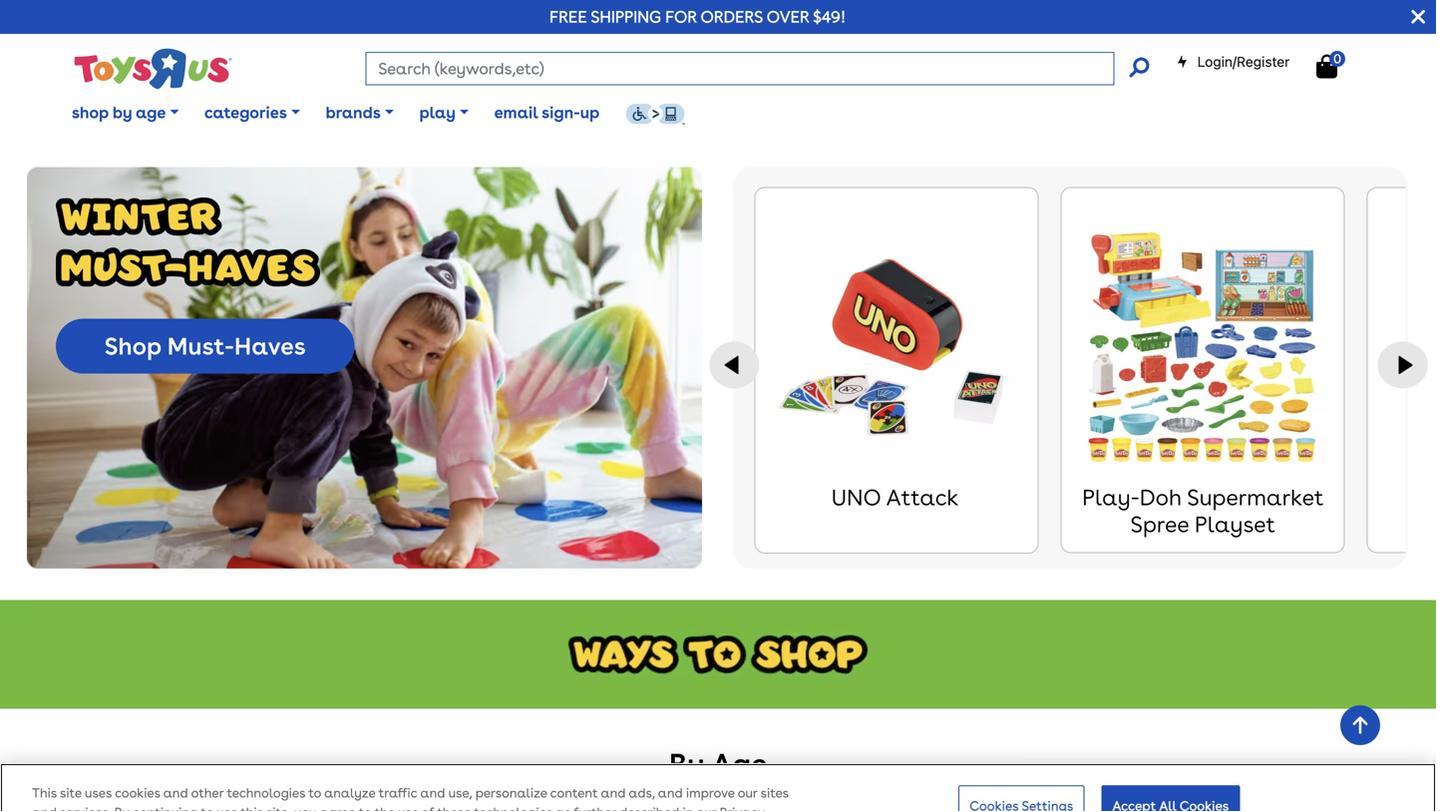 Task type: describe. For each thing, give the bounding box(es) containing it.
for
[[666, 7, 697, 26]]

go to previous image
[[710, 342, 760, 389]]

winter must haves image
[[56, 198, 320, 287]]

shop by age button
[[59, 88, 192, 137]]

play button
[[407, 88, 482, 137]]

this
[[32, 776, 57, 791]]

by
[[113, 103, 132, 122]]

2 use from the left
[[398, 795, 419, 811]]

site
[[60, 776, 82, 791]]

site,
[[266, 795, 291, 811]]

uses
[[85, 776, 112, 791]]

up
[[580, 103, 600, 122]]

0 horizontal spatial our
[[697, 795, 717, 811]]

0 link
[[1317, 51, 1358, 79]]

further
[[574, 795, 617, 811]]

2 horizontal spatial to
[[359, 795, 371, 811]]

over
[[767, 7, 810, 26]]

services.
[[60, 795, 111, 811]]

this
[[241, 795, 263, 811]]

these
[[437, 795, 471, 811]]

shop by age
[[72, 103, 166, 122]]

menu bar containing shop by age
[[59, 78, 1437, 148]]

the
[[375, 795, 395, 811]]

use,
[[449, 776, 472, 791]]

0
[[1334, 51, 1342, 66]]

settings
[[1022, 789, 1074, 804]]

content
[[550, 776, 598, 791]]

described
[[620, 795, 680, 811]]

$49!
[[813, 7, 846, 26]]

age
[[136, 103, 166, 122]]

brands button
[[313, 88, 407, 137]]

ads,
[[629, 776, 655, 791]]

haves
[[234, 332, 306, 361]]

cookies settings button
[[959, 776, 1085, 811]]

by
[[114, 795, 130, 811]]

twister hero image desktop image
[[27, 167, 702, 569]]

and up in
[[658, 776, 683, 791]]

0 horizontal spatial technologies
[[227, 776, 305, 791]]

0 horizontal spatial to
[[201, 795, 214, 811]]

free shipping for orders over $49!
[[550, 7, 846, 26]]

1 horizontal spatial technologies
[[474, 795, 553, 811]]

close button image
[[1412, 6, 1426, 28]]

ways to shop image
[[0, 600, 1437, 709]]

shopping bag image
[[1317, 54, 1338, 78]]

play
[[419, 103, 456, 122]]

and up further
[[601, 776, 626, 791]]

in
[[683, 795, 694, 811]]

this icon serves as a link to download the essential accessibility assistive technology app for individuals with physical disabilities. it is featured as part of our commitment to diversity and inclusion. image
[[625, 103, 685, 125]]



Task type: vqa. For each thing, say whether or not it's contained in the screenshot.
Manage
no



Task type: locate. For each thing, give the bounding box(es) containing it.
cookies settings
[[970, 789, 1074, 804]]

email sign-up
[[494, 103, 600, 122]]

technologies down personalize on the bottom left of page
[[474, 795, 553, 811]]

our right in
[[697, 795, 717, 811]]

1 cookies from the left
[[970, 789, 1019, 804]]

this site uses cookies and other technologies to analyze traffic and use, personalize content and ads, and improve our sites and services. by continuing to use this site, you agree to the use of these technologies as further described in our privac
[[32, 776, 789, 811]]

1 horizontal spatial use
[[398, 795, 419, 811]]

1 use from the left
[[217, 795, 237, 811]]

to up you
[[309, 776, 321, 791]]

login/register
[[1198, 53, 1290, 70]]

None search field
[[366, 52, 1150, 85]]

to
[[309, 776, 321, 791], [201, 795, 214, 811], [359, 795, 371, 811]]

cookies
[[970, 789, 1019, 804], [1180, 789, 1229, 804]]

you
[[294, 795, 317, 811]]

categories
[[204, 103, 287, 122]]

Enter Keyword or Item No. search field
[[366, 52, 1115, 85]]

cookies
[[115, 776, 160, 791]]

0 horizontal spatial cookies
[[970, 789, 1019, 804]]

sign-
[[542, 103, 580, 122]]

to left the
[[359, 795, 371, 811]]

brands
[[326, 103, 381, 122]]

free
[[550, 7, 587, 26]]

0 vertical spatial technologies
[[227, 776, 305, 791]]

analyze
[[324, 776, 376, 791]]

cookies right all
[[1180, 789, 1229, 804]]

accept all cookies button
[[1102, 776, 1240, 811]]

0 horizontal spatial use
[[217, 795, 237, 811]]

0 vertical spatial our
[[738, 776, 758, 791]]

1 horizontal spatial our
[[738, 776, 758, 791]]

1 vertical spatial our
[[697, 795, 717, 811]]

and up continuing
[[163, 776, 188, 791]]

orders
[[701, 7, 763, 26]]

use left this
[[217, 795, 237, 811]]

accept all cookies
[[1113, 789, 1229, 804]]

our
[[738, 776, 758, 791], [697, 795, 717, 811]]

all
[[1160, 789, 1177, 804]]

shop
[[104, 332, 161, 361]]

1 horizontal spatial to
[[309, 776, 321, 791]]

of
[[422, 795, 434, 811]]

go to next image
[[1378, 342, 1428, 389]]

use left of
[[398, 795, 419, 811]]

and down this
[[32, 795, 57, 811]]

1 vertical spatial technologies
[[474, 795, 553, 811]]

personalize
[[476, 776, 547, 791]]

our left sites
[[738, 776, 758, 791]]

improve
[[686, 776, 735, 791]]

email
[[494, 103, 538, 122]]

menu bar
[[59, 78, 1437, 148]]

accept
[[1113, 789, 1156, 804]]

toys r us image
[[72, 46, 232, 91]]

email sign-up link
[[482, 88, 613, 137]]

as
[[556, 795, 571, 811]]

sites
[[761, 776, 789, 791]]

must-
[[167, 332, 234, 361]]

other
[[191, 776, 224, 791]]

agree
[[320, 795, 356, 811]]

shop
[[72, 103, 109, 122]]

free shipping for orders over $49! link
[[550, 7, 846, 26]]

use
[[217, 795, 237, 811], [398, 795, 419, 811]]

cookies left 'settings' in the right bottom of the page
[[970, 789, 1019, 804]]

technologies
[[227, 776, 305, 791], [474, 795, 553, 811]]

and
[[163, 776, 188, 791], [421, 776, 445, 791], [601, 776, 626, 791], [658, 776, 683, 791], [32, 795, 57, 811]]

and up of
[[421, 776, 445, 791]]

to down other
[[201, 795, 214, 811]]

shipping
[[591, 7, 662, 26]]

1 horizontal spatial cookies
[[1180, 789, 1229, 804]]

traffic
[[379, 776, 417, 791]]

login/register button
[[1177, 52, 1290, 72]]

shop must-haves
[[104, 332, 306, 361]]

categories button
[[192, 88, 313, 137]]

2 cookies from the left
[[1180, 789, 1229, 804]]

technologies up "site,"
[[227, 776, 305, 791]]

continuing
[[133, 795, 198, 811]]



